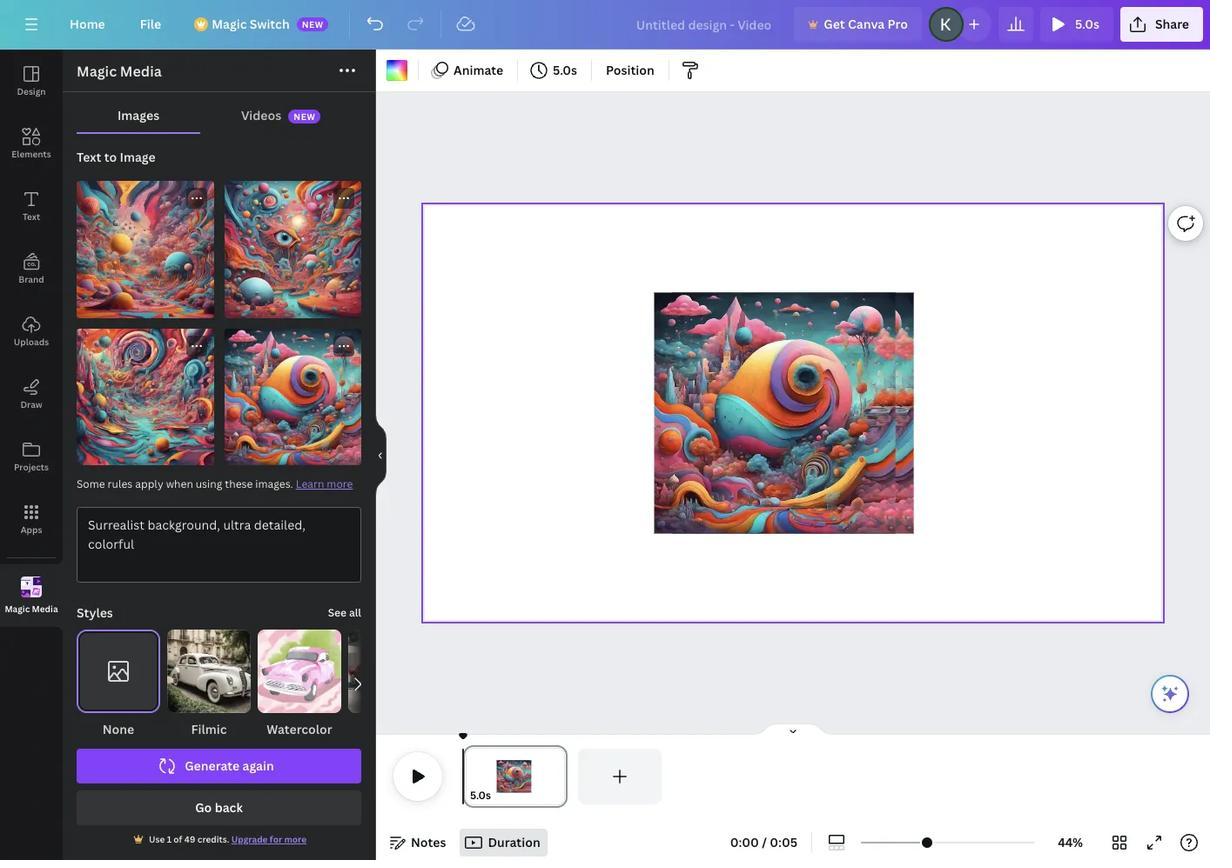 Task type: vqa. For each thing, say whether or not it's contained in the screenshot.
'a' to the bottom
no



Task type: describe. For each thing, give the bounding box(es) containing it.
styles
[[77, 605, 113, 622]]

1 horizontal spatial magic
[[77, 62, 117, 81]]

design button
[[0, 50, 63, 112]]

duration
[[488, 835, 540, 851]]

pro
[[888, 16, 908, 32]]

animate
[[454, 62, 503, 78]]

new inside "main" menu bar
[[302, 18, 324, 30]]

images button
[[77, 99, 200, 132]]

image
[[120, 149, 156, 165]]

rules
[[108, 477, 133, 492]]

photo group
[[348, 630, 432, 740]]

0:00
[[730, 835, 759, 851]]

generate again button
[[77, 750, 361, 784]]

file button
[[126, 7, 175, 42]]

canva
[[848, 16, 885, 32]]

elements button
[[0, 112, 63, 175]]

get
[[824, 16, 845, 32]]

upgrade
[[231, 834, 268, 846]]

trimming, end edge slider
[[552, 750, 568, 805]]

magic media inside 'button'
[[5, 603, 58, 615]]

switch
[[250, 16, 290, 32]]

when
[[166, 477, 193, 492]]

some rules apply when using these images. learn more
[[77, 477, 353, 492]]

position
[[606, 62, 654, 78]]

apply
[[135, 477, 163, 492]]

go back button
[[77, 791, 361, 826]]

brand
[[19, 273, 44, 286]]

5.0s for top "5.0s" button
[[1075, 16, 1099, 32]]

generate
[[185, 758, 240, 775]]

5.0s for the middle "5.0s" button
[[553, 62, 577, 78]]

magic inside "main" menu bar
[[212, 16, 247, 32]]

watercolor group
[[258, 630, 341, 740]]

file
[[140, 16, 161, 32]]

text for text to image
[[77, 149, 101, 165]]

text to image
[[77, 149, 156, 165]]

canva assistant image
[[1160, 684, 1180, 705]]

1 horizontal spatial media
[[120, 62, 162, 81]]

1
[[167, 834, 171, 846]]

0 vertical spatial magic media
[[77, 62, 162, 81]]

text button
[[0, 175, 63, 238]]

elements
[[12, 148, 51, 160]]

apps
[[21, 524, 42, 536]]

using
[[196, 477, 222, 492]]

use
[[149, 834, 165, 846]]

use 1 of 49 credits. upgrade for more
[[149, 834, 306, 846]]

some
[[77, 477, 105, 492]]

for
[[270, 834, 282, 846]]

see all button
[[328, 605, 361, 622]]

media inside 'button'
[[32, 603, 58, 615]]

home
[[70, 16, 105, 32]]

upgrade for more link
[[231, 834, 306, 846]]

side panel tab list
[[0, 50, 63, 628]]

49
[[184, 834, 195, 846]]

44% button
[[1042, 830, 1099, 857]]

brand button
[[0, 238, 63, 300]]

these
[[225, 477, 253, 492]]



Task type: locate. For each thing, give the bounding box(es) containing it.
0 horizontal spatial more
[[284, 834, 306, 846]]

more right learn
[[327, 477, 353, 492]]

magic inside magic media 'button'
[[5, 603, 30, 615]]

5.0s down "main" menu bar
[[553, 62, 577, 78]]

of
[[174, 834, 182, 846]]

text inside button
[[23, 211, 40, 223]]

none
[[102, 722, 134, 738]]

0 horizontal spatial magic
[[5, 603, 30, 615]]

1 vertical spatial text
[[23, 211, 40, 223]]

home link
[[56, 7, 119, 42]]

apps button
[[0, 488, 63, 551]]

images.
[[255, 477, 293, 492]]

media up images
[[120, 62, 162, 81]]

more
[[327, 477, 353, 492], [284, 834, 306, 846]]

go back
[[195, 800, 243, 817]]

2 vertical spatial magic
[[5, 603, 30, 615]]

text for text
[[23, 211, 40, 223]]

0 vertical spatial magic
[[212, 16, 247, 32]]

animate button
[[426, 57, 510, 84]]

magic
[[212, 16, 247, 32], [77, 62, 117, 81], [5, 603, 30, 615]]

0 vertical spatial more
[[327, 477, 353, 492]]

2 horizontal spatial magic
[[212, 16, 247, 32]]

magic media up images
[[77, 62, 162, 81]]

duration button
[[460, 830, 547, 857]]

notes
[[411, 835, 446, 851]]

Page title text field
[[498, 788, 505, 805]]

new right videos
[[294, 111, 315, 123]]

magic down home link
[[77, 62, 117, 81]]

1 horizontal spatial 5.0s
[[553, 62, 577, 78]]

surrealist background, ultra detailed, colorful image
[[77, 181, 214, 318], [224, 181, 361, 318], [77, 329, 214, 466], [224, 329, 361, 466]]

more right for
[[284, 834, 306, 846]]

2 horizontal spatial 5.0s button
[[1040, 7, 1113, 42]]

new right the switch
[[302, 18, 324, 30]]

hide pages image
[[751, 723, 835, 737]]

draw
[[20, 399, 42, 411]]

0 vertical spatial new
[[302, 18, 324, 30]]

5.0s button down "main" menu bar
[[525, 57, 584, 84]]

again
[[242, 758, 274, 775]]

projects
[[14, 461, 49, 474]]

main menu bar
[[0, 0, 1210, 50]]

Design title text field
[[622, 7, 787, 42]]

share button
[[1120, 7, 1203, 42]]

learn
[[296, 477, 324, 492]]

magic media left styles
[[5, 603, 58, 615]]

notes button
[[383, 830, 453, 857]]

0:05
[[770, 835, 797, 851]]

magic left the switch
[[212, 16, 247, 32]]

magic left styles
[[5, 603, 30, 615]]

0 vertical spatial 5.0s button
[[1040, 7, 1113, 42]]

to
[[104, 149, 117, 165]]

magic media
[[77, 62, 162, 81], [5, 603, 58, 615]]

5.0s button
[[1040, 7, 1113, 42], [525, 57, 584, 84], [470, 788, 491, 805]]

1 horizontal spatial magic media
[[77, 62, 162, 81]]

1 horizontal spatial more
[[327, 477, 353, 492]]

1 vertical spatial media
[[32, 603, 58, 615]]

back
[[215, 800, 243, 817]]

trimming, start edge slider
[[463, 750, 479, 805]]

get canva pro button
[[794, 7, 922, 42]]

/
[[762, 835, 767, 851]]

0 vertical spatial text
[[77, 149, 101, 165]]

2 horizontal spatial 5.0s
[[1075, 16, 1099, 32]]

1 vertical spatial 5.0s button
[[525, 57, 584, 84]]

0 horizontal spatial 5.0s
[[470, 789, 491, 803]]

0:00 / 0:05
[[730, 835, 797, 851]]

all
[[349, 606, 361, 621]]

see all
[[328, 606, 361, 621]]

text left to
[[77, 149, 101, 165]]

filmic
[[191, 722, 227, 738]]

5.0s left "page title" text field
[[470, 789, 491, 803]]

magic switch
[[212, 16, 290, 32]]

position button
[[599, 57, 661, 84]]

media
[[120, 62, 162, 81], [32, 603, 58, 615]]

1 vertical spatial 5.0s
[[553, 62, 577, 78]]

0 horizontal spatial text
[[23, 211, 40, 223]]

images
[[117, 107, 159, 124]]

5.0s button left "page title" text field
[[470, 788, 491, 805]]

#ffffff image
[[387, 60, 407, 81]]

new
[[302, 18, 324, 30], [294, 111, 315, 123]]

share
[[1155, 16, 1189, 32]]

go
[[195, 800, 212, 817]]

5.0s
[[1075, 16, 1099, 32], [553, 62, 577, 78], [470, 789, 491, 803]]

0 horizontal spatial media
[[32, 603, 58, 615]]

get canva pro
[[824, 16, 908, 32]]

44%
[[1058, 835, 1083, 851]]

uploads
[[14, 336, 49, 348]]

Describe an image. Include objects, colors, places... text field
[[77, 508, 360, 582]]

none group
[[77, 630, 160, 740]]

photo
[[372, 722, 408, 738]]

1 vertical spatial more
[[284, 834, 306, 846]]

draw button
[[0, 363, 63, 426]]

0 vertical spatial media
[[120, 62, 162, 81]]

5.0s left share "dropdown button"
[[1075, 16, 1099, 32]]

text up brand button on the left of page
[[23, 211, 40, 223]]

1 vertical spatial magic
[[77, 62, 117, 81]]

5.0s button left share "dropdown button"
[[1040, 7, 1113, 42]]

text
[[77, 149, 101, 165], [23, 211, 40, 223]]

0 horizontal spatial magic media
[[5, 603, 58, 615]]

projects button
[[0, 426, 63, 488]]

see
[[328, 606, 347, 621]]

filmic group
[[167, 630, 251, 740]]

1 vertical spatial magic media
[[5, 603, 58, 615]]

videos
[[241, 107, 281, 124]]

1 vertical spatial new
[[294, 111, 315, 123]]

media left styles
[[32, 603, 58, 615]]

2 vertical spatial 5.0s button
[[470, 788, 491, 805]]

1 horizontal spatial text
[[77, 149, 101, 165]]

0 vertical spatial 5.0s
[[1075, 16, 1099, 32]]

magic media button
[[0, 565, 63, 628]]

2 vertical spatial 5.0s
[[470, 789, 491, 803]]

generate again
[[185, 758, 274, 775]]

design
[[17, 85, 46, 97]]

1 horizontal spatial 5.0s button
[[525, 57, 584, 84]]

hide image
[[375, 413, 387, 497]]

5.0s inside "main" menu bar
[[1075, 16, 1099, 32]]

0 horizontal spatial 5.0s button
[[470, 788, 491, 805]]

learn more link
[[296, 477, 353, 492]]

credits.
[[197, 834, 229, 846]]

watercolor
[[267, 722, 332, 738]]

uploads button
[[0, 300, 63, 363]]



